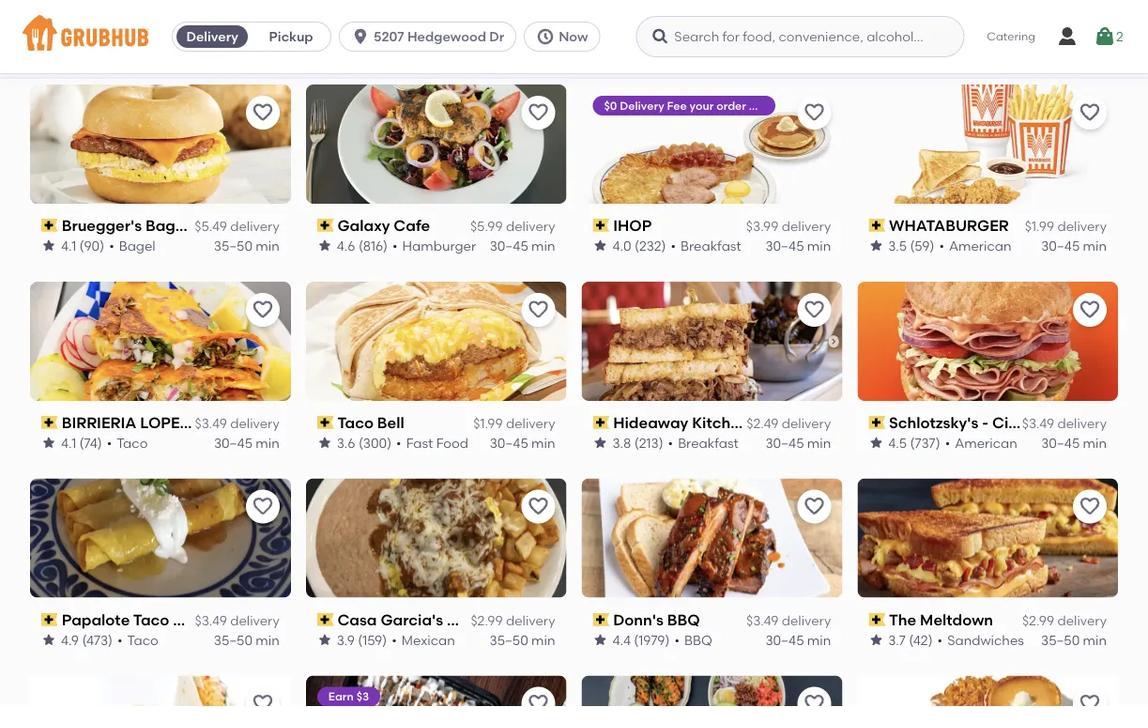 Task type: describe. For each thing, give the bounding box(es) containing it.
subscription pass image for bruegger's bagels
[[41, 219, 58, 232]]

3.8 (213)
[[613, 435, 664, 451]]

papalote
[[62, 611, 130, 629]]

4.1 (74)
[[61, 435, 102, 451]]

4.5 (737)
[[889, 435, 941, 451]]

(473)
[[82, 632, 113, 648]]

delivery button
[[173, 22, 252, 52]]

your
[[690, 98, 714, 112]]

subscription pass image for casa garcia's mexican restaurant
[[317, 613, 334, 626]]

bagel
[[119, 238, 156, 254]]

• american for whataburger
[[939, 238, 1012, 254]]

galaxy cafe logo image
[[306, 84, 567, 204]]

the meltdown
[[889, 611, 994, 629]]

star icon image for taco bell
[[317, 435, 332, 450]]

3.9 (159)
[[337, 632, 387, 648]]

(737)
[[910, 435, 941, 451]]

delivery for hideaway kitchen & bar
[[782, 416, 831, 432]]

35–50 min for casa garcia's mexican restaurant
[[490, 632, 555, 648]]

$3.49 for house
[[195, 613, 227, 629]]

2 button
[[1094, 20, 1124, 54]]

taco bell logo image
[[306, 282, 567, 401]]

min for casa garcia's mexican restaurant
[[532, 632, 555, 648]]

$3.49 delivery for cabrera
[[195, 416, 280, 432]]

star icon image for donn's bbq
[[593, 632, 608, 647]]

30–45 for taco bell
[[490, 435, 528, 451]]

min for the meltdown
[[1083, 632, 1107, 648]]

$1.99 for whataburger
[[1025, 219, 1055, 234]]

• for the meltdown
[[938, 632, 943, 648]]

min for donn's bbq
[[807, 632, 831, 648]]

4.1 for birrieria lopez cabrera
[[61, 435, 76, 451]]

1 horizontal spatial svg image
[[1056, 25, 1079, 48]]

ihop logo image
[[582, 84, 843, 204]]

bruegger's bagels logo image
[[30, 84, 291, 204]]

save this restaurant button for casa garcia's mexican restaurant logo
[[522, 490, 555, 524]]

$5.99
[[470, 219, 503, 234]]

pickup button
[[252, 22, 331, 52]]

$2.99 delivery for meltdown
[[1023, 613, 1107, 629]]

5207
[[374, 29, 404, 45]]

birrieria lopez cabrera logo image
[[30, 282, 291, 401]]

dr
[[490, 29, 504, 45]]

Search for food, convenience, alcohol... search field
[[636, 16, 965, 57]]

save this restaurant image for birrieria lopez cabrera
[[251, 298, 274, 321]]

cafe
[[394, 216, 430, 235]]

(74)
[[79, 435, 102, 451]]

denny's logo image
[[858, 676, 1118, 707]]

3.6 (300)
[[337, 435, 392, 451]]

star icon image for birrieria lopez cabrera
[[41, 435, 56, 450]]

4.6
[[337, 238, 355, 254]]

$0 delivery fee your order of $15+
[[604, 98, 787, 112]]

save this restaurant button for the meltdown logo
[[1073, 490, 1107, 524]]

$2.49 delivery
[[747, 416, 831, 432]]

food
[[436, 435, 469, 451]]

galaxy cafe
[[338, 216, 430, 235]]

4.6 (816)
[[337, 238, 388, 254]]

4.4
[[613, 632, 631, 648]]

30–45 min for taco bell
[[490, 435, 555, 451]]

now
[[559, 29, 588, 45]]

• for birrieria lopez cabrera
[[107, 435, 112, 451]]

breakfast for hideaway kitchen & bar
[[678, 435, 739, 451]]

save this restaurant image for donn's bbq logo
[[803, 496, 826, 518]]

$1.99 delivery for taco bell
[[473, 416, 555, 432]]

• breakfast for hideaway kitchen & bar
[[668, 435, 739, 451]]

save this restaurant button for taco bell logo
[[522, 293, 555, 327]]

30–45 for birrieria lopez cabrera
[[214, 435, 253, 451]]

star icon image for ihop
[[593, 238, 608, 253]]

all restaurants
[[30, 37, 181, 60]]

order
[[717, 98, 746, 112]]

hideaway kitchen & bar
[[613, 413, 794, 432]]

4.1 (90)
[[61, 238, 104, 254]]

lopez
[[140, 413, 189, 432]]

fee
[[667, 98, 687, 112]]

35–50 for bruegger's bagels
[[214, 238, 253, 254]]

save this restaurant button for whataburger logo
[[1073, 96, 1107, 129]]

all
[[30, 37, 57, 60]]

• for donn's bbq
[[675, 632, 680, 648]]

restaurant
[[513, 611, 596, 629]]

3.5
[[889, 238, 907, 254]]

the meltdown logo image
[[858, 479, 1118, 598]]

35–50 min for the meltdown
[[1041, 632, 1107, 648]]

taco down papalote taco house at the bottom of the page
[[127, 632, 158, 648]]

save this restaurant button for donn's bbq logo
[[797, 490, 831, 524]]

• taco for papalote
[[117, 632, 158, 648]]

bruegger's
[[62, 216, 142, 235]]

min for whataburger
[[1083, 238, 1107, 254]]

birrieria lopez cabrera
[[62, 413, 267, 432]]

min for birrieria lopez cabrera
[[256, 435, 280, 451]]

• fast food
[[396, 435, 469, 451]]

breakfast for ihop
[[681, 238, 742, 254]]

taco bell
[[338, 413, 404, 432]]

bbq for • bbq
[[684, 632, 712, 648]]

delivery for schlotzsky's - cinnabon
[[1058, 416, 1107, 432]]

delivery for donn's bbq
[[782, 613, 831, 629]]

pickup
[[269, 29, 313, 45]]

$3
[[357, 690, 369, 703]]

of
[[749, 98, 760, 112]]

donn's bbq logo image
[[582, 479, 843, 598]]

(232)
[[635, 238, 666, 254]]

american for whataburger
[[949, 238, 1012, 254]]

5207 hedgewood dr
[[374, 29, 504, 45]]

(300)
[[359, 435, 392, 451]]

the
[[889, 611, 917, 629]]

min for bruegger's bagels
[[256, 238, 280, 254]]

now button
[[524, 22, 608, 52]]

subscription pass image for ihop
[[593, 219, 610, 232]]

(213)
[[635, 435, 664, 451]]

• american for schlotzsky's - cinnabon
[[945, 435, 1018, 451]]

1 horizontal spatial delivery
[[620, 98, 665, 112]]

-
[[983, 413, 989, 432]]

austins habibi on menchaca rd logo image
[[306, 676, 567, 707]]

$3.49 delivery for house
[[195, 613, 280, 629]]

3.7
[[889, 632, 906, 648]]

garcia's
[[381, 611, 443, 629]]

2
[[1117, 29, 1124, 44]]

save this restaurant image for the papalote taco house logo
[[251, 496, 274, 518]]

min for taco bell
[[532, 435, 555, 451]]

• for papalote taco house
[[117, 632, 123, 648]]

casa
[[338, 611, 377, 629]]

$3.49 for cabrera
[[195, 416, 227, 432]]

kitchen
[[692, 413, 749, 432]]

• for taco bell
[[396, 435, 402, 451]]

hamburger
[[402, 238, 476, 254]]

min for schlotzsky's - cinnabon
[[1083, 435, 1107, 451]]

3.5 (59)
[[889, 238, 935, 254]]

bruegger's bagels
[[62, 216, 196, 235]]

birrieria
[[62, 413, 136, 432]]

30–45 for donn's bbq
[[766, 632, 804, 648]]

5207 hedgewood dr button
[[339, 22, 524, 52]]

3.6
[[337, 435, 355, 451]]

save this restaurant button for bruegger's bagels logo
[[246, 96, 280, 129]]

cinnabon
[[993, 413, 1066, 432]]

$2.49
[[747, 416, 779, 432]]

bar
[[768, 413, 794, 432]]

30–45 for schlotzsky's - cinnabon
[[1042, 435, 1080, 451]]

save this restaurant image for 'fresa's logo'
[[803, 693, 826, 707]]

30–45 for whataburger
[[1042, 238, 1080, 254]]

subscription pass image for galaxy cafe
[[317, 219, 334, 232]]

30–45 for galaxy cafe
[[490, 238, 528, 254]]

$5.49 delivery
[[195, 219, 280, 234]]

(816)
[[359, 238, 388, 254]]

$0
[[604, 98, 617, 112]]

hideaway
[[613, 413, 689, 432]]

30–45 min for ihop
[[766, 238, 831, 254]]

casa garcia's mexican restaurant
[[338, 611, 596, 629]]

sandwiches
[[948, 632, 1024, 648]]

• for galaxy cafe
[[393, 238, 398, 254]]

taco left house
[[133, 611, 169, 629]]

delivery for ihop
[[782, 219, 831, 234]]

ihop
[[613, 216, 652, 235]]

30–45 min for schlotzsky's - cinnabon
[[1042, 435, 1107, 451]]

(159)
[[358, 632, 387, 648]]



Task type: vqa. For each thing, say whether or not it's contained in the screenshot.


Task type: locate. For each thing, give the bounding box(es) containing it.
delivery for birrieria lopez cabrera
[[230, 416, 280, 432]]

star icon image left 4.9
[[41, 632, 56, 647]]

$3.99 delivery
[[746, 219, 831, 234]]

$3.49 delivery
[[195, 416, 280, 432], [1022, 416, 1107, 432], [195, 613, 280, 629], [747, 613, 831, 629]]

35–50 min down $5.49 delivery
[[214, 238, 280, 254]]

30–45 min for birrieria lopez cabrera
[[214, 435, 280, 451]]

min for hideaway kitchen & bar
[[807, 435, 831, 451]]

4.0
[[613, 238, 632, 254]]

subscription pass image for papalote taco house
[[41, 613, 58, 626]]

restaurants
[[62, 37, 181, 60]]

fresa's logo image
[[582, 676, 843, 707]]

star icon image left 3.9
[[317, 632, 332, 647]]

0 vertical spatial • american
[[939, 238, 1012, 254]]

30–45 min for hideaway kitchen & bar
[[766, 435, 831, 451]]

save this restaurant button for birrieria lopez cabrera logo
[[246, 293, 280, 327]]

fast
[[406, 435, 433, 451]]

35–50 for casa garcia's mexican restaurant
[[490, 632, 528, 648]]

30–45 for hideaway kitchen & bar
[[766, 435, 804, 451]]

delivery for whataburger
[[1058, 219, 1107, 234]]

mexican
[[447, 611, 510, 629], [402, 632, 455, 648]]

• right (90)
[[109, 238, 114, 254]]

save this restaurant button for schlotzsky's - cinnabon logo
[[1073, 293, 1107, 327]]

• american down schlotzsky's - cinnabon
[[945, 435, 1018, 451]]

• right (473)
[[117, 632, 123, 648]]

save this restaurant button for phoebe's diner logo
[[246, 687, 280, 707]]

american for schlotzsky's - cinnabon
[[955, 435, 1018, 451]]

delivery left pickup
[[186, 29, 238, 45]]

•
[[109, 238, 114, 254], [393, 238, 398, 254], [671, 238, 676, 254], [939, 238, 945, 254], [107, 435, 112, 451], [396, 435, 402, 451], [668, 435, 673, 451], [945, 435, 950, 451], [117, 632, 123, 648], [392, 632, 397, 648], [675, 632, 680, 648], [938, 632, 943, 648]]

mexican up • mexican
[[447, 611, 510, 629]]

svg image inside now button
[[536, 27, 555, 46]]

1 horizontal spatial $1.99
[[1025, 219, 1055, 234]]

star icon image left 3.8 at the right bottom
[[593, 435, 608, 450]]

• for schlotzsky's - cinnabon
[[945, 435, 950, 451]]

• for casa garcia's mexican restaurant
[[392, 632, 397, 648]]

2 $2.99 from the left
[[1023, 613, 1055, 629]]

save this restaurant image for galaxy cafe
[[527, 101, 550, 124]]

star icon image left 4.4
[[593, 632, 608, 647]]

schlotzsky's - cinnabon
[[889, 413, 1066, 432]]

0 horizontal spatial svg image
[[536, 27, 555, 46]]

subscription pass image left the the at the right of the page
[[869, 613, 885, 626]]

min for papalote taco house
[[256, 632, 280, 648]]

svg image left 5207
[[351, 27, 370, 46]]

star icon image left 4.1 (74)
[[41, 435, 56, 450]]

galaxy
[[338, 216, 390, 235]]

• for ihop
[[671, 238, 676, 254]]

american down whataburger
[[949, 238, 1012, 254]]

delivery right $0
[[620, 98, 665, 112]]

star icon image for papalote taco house
[[41, 632, 56, 647]]

papalote taco house
[[62, 611, 220, 629]]

30–45 min
[[490, 238, 555, 254], [766, 238, 831, 254], [1042, 238, 1107, 254], [214, 435, 280, 451], [490, 435, 555, 451], [766, 435, 831, 451], [1042, 435, 1107, 451], [766, 632, 831, 648]]

american down -
[[955, 435, 1018, 451]]

4.5
[[889, 435, 907, 451]]

• right the (816)
[[393, 238, 398, 254]]

• bagel
[[109, 238, 156, 254]]

1 vertical spatial $1.99 delivery
[[473, 416, 555, 432]]

star icon image for galaxy cafe
[[317, 238, 332, 253]]

delivery for casa garcia's mexican restaurant
[[506, 613, 555, 629]]

0 vertical spatial delivery
[[186, 29, 238, 45]]

$3.49 delivery for cinnabon
[[1022, 416, 1107, 432]]

• taco down birrieria
[[107, 435, 148, 451]]

• breakfast down the hideaway kitchen & bar
[[668, 435, 739, 451]]

0 vertical spatial • breakfast
[[671, 238, 742, 254]]

35–50 down $5.49 delivery
[[214, 238, 253, 254]]

min
[[256, 238, 280, 254], [532, 238, 555, 254], [807, 238, 831, 254], [1083, 238, 1107, 254], [256, 435, 280, 451], [532, 435, 555, 451], [807, 435, 831, 451], [1083, 435, 1107, 451], [256, 632, 280, 648], [532, 632, 555, 648], [807, 632, 831, 648], [1083, 632, 1107, 648]]

star icon image left 4.5
[[869, 435, 884, 450]]

subscription pass image left whataburger
[[869, 219, 885, 232]]

• for hideaway kitchen & bar
[[668, 435, 673, 451]]

0 horizontal spatial $2.99 delivery
[[471, 613, 555, 629]]

• taco for birrieria
[[107, 435, 148, 451]]

• american down whataburger
[[939, 238, 1012, 254]]

save this restaurant button
[[246, 96, 280, 129], [522, 96, 555, 129], [797, 96, 831, 129], [1073, 96, 1107, 129], [246, 293, 280, 327], [522, 293, 555, 327], [797, 293, 831, 327], [1073, 293, 1107, 327], [246, 490, 280, 524], [522, 490, 555, 524], [797, 490, 831, 524], [1073, 490, 1107, 524], [246, 687, 280, 707], [522, 687, 555, 707], [797, 687, 831, 707], [1073, 687, 1107, 707]]

0 horizontal spatial $1.99
[[473, 416, 503, 432]]

svg image
[[1056, 25, 1079, 48], [1094, 25, 1117, 48], [536, 27, 555, 46]]

• right (74)
[[107, 435, 112, 451]]

star icon image for the meltdown
[[869, 632, 884, 647]]

2 4.1 from the top
[[61, 435, 76, 451]]

$1.99 for taco bell
[[473, 416, 503, 432]]

1 vertical spatial american
[[955, 435, 1018, 451]]

35–50 right sandwiches
[[1041, 632, 1080, 648]]

svg image for now
[[536, 27, 555, 46]]

1 vertical spatial breakfast
[[678, 435, 739, 451]]

earn $3
[[328, 690, 369, 703]]

35–50 for the meltdown
[[1041, 632, 1080, 648]]

subscription pass image left taco bell
[[317, 416, 334, 429]]

bell
[[377, 413, 404, 432]]

svg image left 2 'button'
[[1056, 25, 1079, 48]]

$1.99 delivery for whataburger
[[1025, 219, 1107, 234]]

&
[[753, 413, 764, 432]]

$3.49 up 'fresa's logo'
[[747, 613, 779, 629]]

star icon image for hideaway kitchen & bar
[[593, 435, 608, 450]]

1 vertical spatial mexican
[[402, 632, 455, 648]]

• right (159)
[[392, 632, 397, 648]]

0 vertical spatial $1.99 delivery
[[1025, 219, 1107, 234]]

0 horizontal spatial $1.99 delivery
[[473, 416, 555, 432]]

• hamburger
[[393, 238, 476, 254]]

$2.99 up sandwiches
[[1023, 613, 1055, 629]]

$2.99
[[471, 613, 503, 629], [1023, 613, 1055, 629]]

1 $2.99 delivery from the left
[[471, 613, 555, 629]]

subscription pass image left the papalote
[[41, 613, 58, 626]]

(42)
[[909, 632, 933, 648]]

• right (42)
[[938, 632, 943, 648]]

3.9
[[337, 632, 355, 648]]

earn
[[328, 690, 354, 703]]

$15+
[[763, 98, 787, 112]]

1 vertical spatial • breakfast
[[668, 435, 739, 451]]

35–50 min down house
[[214, 632, 280, 648]]

star icon image left 4.6
[[317, 238, 332, 253]]

35–50 down casa garcia's mexican restaurant on the bottom of the page
[[490, 632, 528, 648]]

subscription pass image for whataburger
[[869, 219, 885, 232]]

0 vertical spatial bbq
[[667, 611, 700, 629]]

subscription pass image left "donn's"
[[593, 613, 610, 626]]

bbq up • bbq
[[667, 611, 700, 629]]

0 vertical spatial $1.99
[[1025, 219, 1055, 234]]

star icon image
[[41, 238, 56, 253], [317, 238, 332, 253], [593, 238, 608, 253], [869, 238, 884, 253], [41, 435, 56, 450], [317, 435, 332, 450], [593, 435, 608, 450], [869, 435, 884, 450], [41, 632, 56, 647], [317, 632, 332, 647], [593, 632, 608, 647], [869, 632, 884, 647]]

3.7 (42)
[[889, 632, 933, 648]]

(90)
[[79, 238, 104, 254]]

• right (1979)
[[675, 632, 680, 648]]

1 svg image from the left
[[351, 27, 370, 46]]

delivery for bruegger's bagels
[[230, 219, 280, 234]]

0 horizontal spatial $2.99
[[471, 613, 503, 629]]

catering
[[987, 29, 1036, 43]]

30–45 min for donn's bbq
[[766, 632, 831, 648]]

schlotzsky's - cinnabon logo image
[[858, 282, 1118, 401]]

1 4.1 from the top
[[61, 238, 76, 254]]

subscription pass image for taco bell
[[317, 416, 334, 429]]

• right (59)
[[939, 238, 945, 254]]

subscription pass image left ihop
[[593, 219, 610, 232]]

$2.99 for garcia's
[[471, 613, 503, 629]]

save this restaurant image
[[1079, 101, 1102, 124], [527, 298, 550, 321], [803, 298, 826, 321], [251, 496, 274, 518], [803, 496, 826, 518], [251, 693, 274, 707], [527, 693, 550, 707], [803, 693, 826, 707]]

1 horizontal spatial $2.99
[[1023, 613, 1055, 629]]

delivery
[[186, 29, 238, 45], [620, 98, 665, 112]]

save this restaurant button for the papalote taco house logo
[[246, 490, 280, 524]]

• breakfast for ihop
[[671, 238, 742, 254]]

$3.99
[[746, 219, 779, 234]]

bbq for donn's bbq
[[667, 611, 700, 629]]

house
[[173, 611, 220, 629]]

$1.99
[[1025, 219, 1055, 234], [473, 416, 503, 432]]

subscription pass image left 'casa'
[[317, 613, 334, 626]]

30–45 for ihop
[[766, 238, 804, 254]]

0 vertical spatial mexican
[[447, 611, 510, 629]]

(1979)
[[634, 632, 670, 648]]

• right (737)
[[945, 435, 950, 451]]

1 horizontal spatial $2.99 delivery
[[1023, 613, 1107, 629]]

$3.49 right -
[[1022, 416, 1055, 432]]

min for ihop
[[807, 238, 831, 254]]

breakfast right (232)
[[681, 238, 742, 254]]

star icon image for bruegger's bagels
[[41, 238, 56, 253]]

svg image inside 5207 hedgewood dr button
[[351, 27, 370, 46]]

$2.99 delivery for garcia's
[[471, 613, 555, 629]]

star icon image left 4.0
[[593, 238, 608, 253]]

subscription pass image left bruegger's
[[41, 219, 58, 232]]

4.0 (232)
[[613, 238, 666, 254]]

delivery for the meltdown
[[1058, 613, 1107, 629]]

svg image right catering 'button'
[[1094, 25, 1117, 48]]

whataburger logo image
[[858, 84, 1118, 204]]

0 vertical spatial • taco
[[107, 435, 148, 451]]

save this restaurant image
[[251, 101, 274, 124], [527, 101, 550, 124], [803, 101, 826, 124], [251, 298, 274, 321], [1079, 298, 1102, 321], [527, 496, 550, 518], [1079, 496, 1102, 518], [1079, 693, 1102, 707]]

main navigation navigation
[[0, 0, 1148, 73]]

svg image for 2
[[1094, 25, 1117, 48]]

taco down birrieria lopez cabrera
[[117, 435, 148, 451]]

donn's
[[613, 611, 664, 629]]

• sandwiches
[[938, 632, 1024, 648]]

4.1 left (90)
[[61, 238, 76, 254]]

subscription pass image left hideaway
[[593, 416, 610, 429]]

save this restaurant button for galaxy cafe logo
[[522, 96, 555, 129]]

save this restaurant image for whataburger logo
[[1079, 101, 1102, 124]]

subscription pass image for schlotzsky's - cinnabon
[[869, 416, 885, 429]]

star icon image left the 3.6
[[317, 435, 332, 450]]

30–45
[[490, 238, 528, 254], [766, 238, 804, 254], [1042, 238, 1080, 254], [214, 435, 253, 451], [490, 435, 528, 451], [766, 435, 804, 451], [1042, 435, 1080, 451], [766, 632, 804, 648]]

(59)
[[910, 238, 935, 254]]

save this restaurant button for denny's logo
[[1073, 687, 1107, 707]]

35–50 for papalote taco house
[[214, 632, 253, 648]]

1 vertical spatial • taco
[[117, 632, 158, 648]]

• for whataburger
[[939, 238, 945, 254]]

mexican down garcia's
[[402, 632, 455, 648]]

$2.99 for meltdown
[[1023, 613, 1055, 629]]

$3.49 right lopez
[[195, 416, 227, 432]]

35–50 down house
[[214, 632, 253, 648]]

save this restaurant image for schlotzsky's - cinnabon
[[1079, 298, 1102, 321]]

star icon image left 4.1 (90)
[[41, 238, 56, 253]]

2 svg image from the left
[[651, 27, 670, 46]]

delivery
[[230, 219, 280, 234], [506, 219, 555, 234], [782, 219, 831, 234], [1058, 219, 1107, 234], [230, 416, 280, 432], [506, 416, 555, 432], [782, 416, 831, 432], [1058, 416, 1107, 432], [230, 613, 280, 629], [506, 613, 555, 629], [782, 613, 831, 629], [1058, 613, 1107, 629]]

star icon image left 3.7
[[869, 632, 884, 647]]

$5.49
[[195, 219, 227, 234]]

30–45 min for whataburger
[[1042, 238, 1107, 254]]

save this restaurant button for hideaway kitchen & bar logo
[[797, 293, 831, 327]]

• right (232)
[[671, 238, 676, 254]]

star icon image left 3.5
[[869, 238, 884, 253]]

• right (213)
[[668, 435, 673, 451]]

2 horizontal spatial svg image
[[1094, 25, 1117, 48]]

svg image
[[351, 27, 370, 46], [651, 27, 670, 46]]

phoebe's diner logo image
[[30, 676, 291, 707]]

svg image inside 2 'button'
[[1094, 25, 1117, 48]]

hideaway kitchen & bar logo image
[[582, 282, 843, 401]]

bagels
[[145, 216, 196, 235]]

4.1 left (74)
[[61, 435, 76, 451]]

• left fast
[[396, 435, 402, 451]]

donn's bbq
[[613, 611, 700, 629]]

35–50
[[214, 238, 253, 254], [214, 632, 253, 648], [490, 632, 528, 648], [1041, 632, 1080, 648]]

1 vertical spatial • american
[[945, 435, 1018, 451]]

$2.99 left restaurant
[[471, 613, 503, 629]]

• mexican
[[392, 632, 455, 648]]

save this restaurant button for 'fresa's logo'
[[797, 687, 831, 707]]

1 horizontal spatial svg image
[[651, 27, 670, 46]]

subscription pass image left schlotzsky's
[[869, 416, 885, 429]]

0 vertical spatial breakfast
[[681, 238, 742, 254]]

bbq down donn's bbq
[[684, 632, 712, 648]]

1 vertical spatial delivery
[[620, 98, 665, 112]]

2 $2.99 delivery from the left
[[1023, 613, 1107, 629]]

35–50 min right sandwiches
[[1041, 632, 1107, 648]]

1 vertical spatial $1.99
[[473, 416, 503, 432]]

1 $2.99 from the left
[[471, 613, 503, 629]]

subscription pass image left birrieria
[[41, 416, 58, 429]]

0 vertical spatial american
[[949, 238, 1012, 254]]

svg image up the fee
[[651, 27, 670, 46]]

american
[[949, 238, 1012, 254], [955, 435, 1018, 451]]

$5.99 delivery
[[470, 219, 555, 234]]

$3.49 up phoebe's diner logo
[[195, 613, 227, 629]]

meltdown
[[920, 611, 994, 629]]

subscription pass image
[[41, 219, 58, 232], [317, 219, 334, 232], [317, 416, 334, 429], [869, 416, 885, 429], [41, 613, 58, 626], [593, 613, 610, 626], [869, 613, 885, 626]]

whataburger
[[889, 216, 1009, 235]]

casa garcia's mexican restaurant logo image
[[306, 479, 567, 598]]

delivery inside button
[[186, 29, 238, 45]]

1 vertical spatial 4.1
[[61, 435, 76, 451]]

breakfast down the hideaway kitchen & bar
[[678, 435, 739, 451]]

star icon image for schlotzsky's - cinnabon
[[869, 435, 884, 450]]

1 horizontal spatial $1.99 delivery
[[1025, 219, 1107, 234]]

hedgewood
[[407, 29, 486, 45]]

$3.49
[[195, 416, 227, 432], [1022, 416, 1055, 432], [195, 613, 227, 629], [747, 613, 779, 629]]

0 horizontal spatial delivery
[[186, 29, 238, 45]]

1 vertical spatial bbq
[[684, 632, 712, 648]]

• bbq
[[675, 632, 712, 648]]

subscription pass image for the meltdown
[[869, 613, 885, 626]]

35–50 min down restaurant
[[490, 632, 555, 648]]

svg image left now
[[536, 27, 555, 46]]

• breakfast right (232)
[[671, 238, 742, 254]]

delivery for papalote taco house
[[230, 613, 280, 629]]

papalote taco house logo image
[[30, 479, 291, 598]]

$1.99 delivery
[[1025, 219, 1107, 234], [473, 416, 555, 432]]

min for galaxy cafe
[[532, 238, 555, 254]]

save this restaurant image for the meltdown
[[1079, 496, 1102, 518]]

• taco down papalote taco house at the bottom of the page
[[117, 632, 158, 648]]

delivery for taco bell
[[506, 416, 555, 432]]

breakfast
[[681, 238, 742, 254], [678, 435, 739, 451]]

4.1 for bruegger's bagels
[[61, 238, 76, 254]]

subscription pass image left galaxy
[[317, 219, 334, 232]]

catering button
[[974, 15, 1049, 58]]

• for bruegger's bagels
[[109, 238, 114, 254]]

0 vertical spatial 4.1
[[61, 238, 76, 254]]

taco up 3.6 (300)
[[338, 413, 374, 432]]

subscription pass image
[[593, 219, 610, 232], [869, 219, 885, 232], [41, 416, 58, 429], [593, 416, 610, 429], [317, 613, 334, 626]]

• american
[[939, 238, 1012, 254], [945, 435, 1018, 451]]

$3.49 for cinnabon
[[1022, 416, 1055, 432]]

4.4 (1979)
[[613, 632, 670, 648]]

cabrera
[[193, 413, 267, 432]]

0 horizontal spatial svg image
[[351, 27, 370, 46]]



